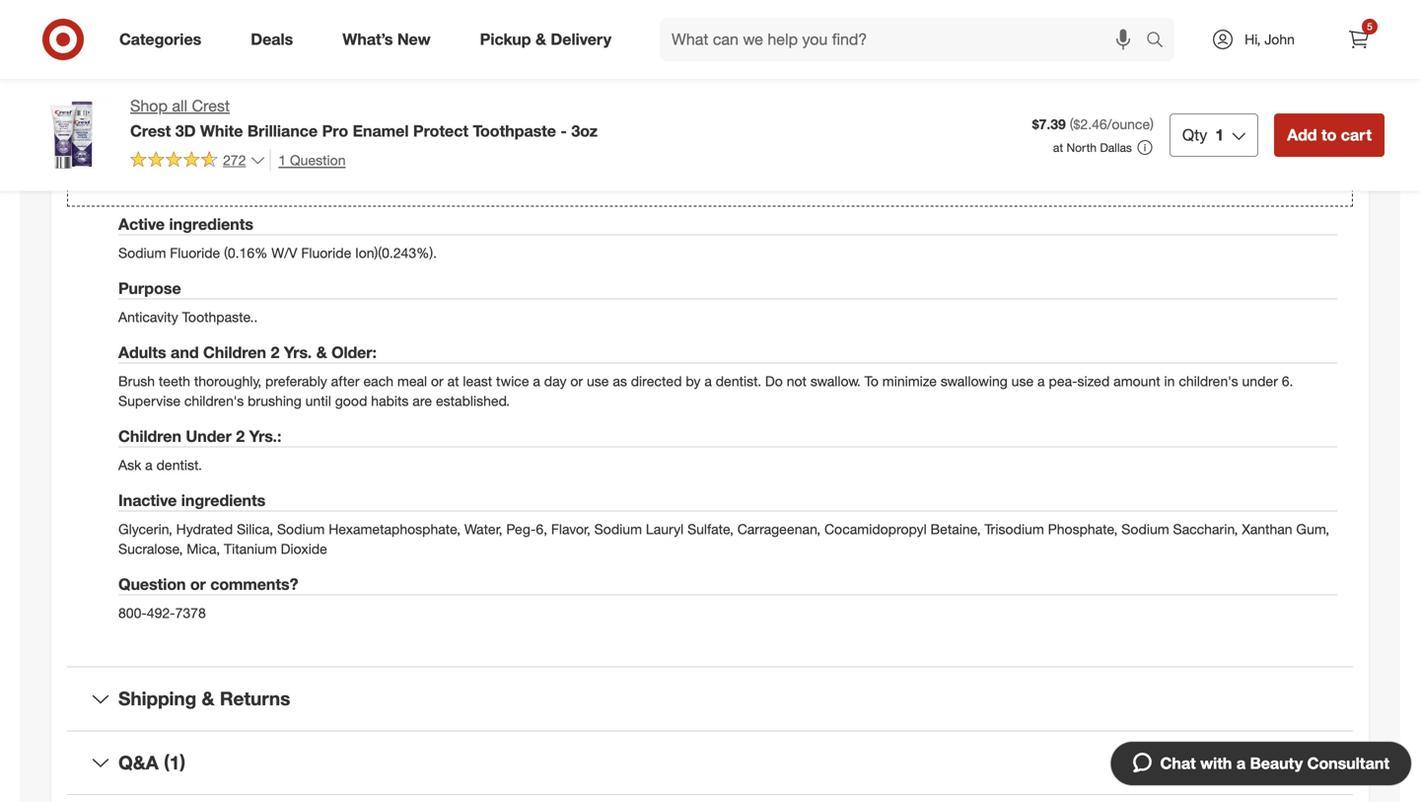 Task type: locate. For each thing, give the bounding box(es) containing it.
yrs.:
[[249, 427, 282, 446]]

older:
[[332, 343, 377, 362]]

and up teeth
[[171, 343, 199, 362]]

children up 'thoroughly,' on the left of page
[[203, 343, 266, 362]]

toothpaste
[[473, 121, 556, 140]]

question
[[290, 151, 346, 169], [118, 575, 186, 594]]

ingredients for active ingredients
[[169, 215, 254, 234]]

to right add
[[1322, 125, 1337, 144]]

1 horizontal spatial children's
[[1179, 372, 1239, 390]]

use
[[587, 372, 609, 390], [1012, 372, 1034, 390]]

)
[[1150, 115, 1154, 133]]

ask
[[118, 456, 141, 474]]

adults
[[118, 343, 166, 362]]

0 horizontal spatial children's
[[184, 392, 244, 409]]

and right usa
[[275, 32, 298, 49]]

crest down "shop"
[[130, 121, 171, 140]]

1 horizontal spatial use
[[1012, 372, 1034, 390]]

0 horizontal spatial &
[[202, 687, 215, 710]]

1 horizontal spatial and
[[275, 32, 298, 49]]

and
[[275, 32, 298, 49], [171, 343, 199, 362]]

0 horizontal spatial at
[[447, 372, 459, 390]]

anticavity toothpaste..
[[118, 308, 258, 326]]

0 horizontal spatial fluoride
[[170, 244, 220, 261]]

good
[[335, 392, 367, 409]]

dentist. left do
[[716, 372, 762, 390]]

a right ask
[[145, 456, 153, 474]]

not
[[787, 372, 807, 390]]

ask a dentist.
[[118, 456, 202, 474]]

q&a
[[118, 751, 159, 774]]

1 horizontal spatial in
[[1165, 372, 1175, 390]]

dentist. down children under 2 yrs.:
[[156, 456, 202, 474]]

2 left yrs.
[[271, 343, 280, 362]]

pro
[[322, 121, 348, 140]]

in inside brush teeth thoroughly, preferably after each meal or at least twice a day or use as directed by a dentist. do not swallow. to minimize swallowing use a pea-sized amount in children's under 6. supervise children's brushing until good habits are established.
[[1165, 372, 1175, 390]]

add to cart button
[[1275, 113, 1385, 157]]

shipping & returns button
[[67, 667, 1353, 730]]

at inside brush teeth thoroughly, preferably after each meal or at least twice a day or use as directed by a dentist. do not swallow. to minimize swallowing use a pea-sized amount in children's under 6. supervise children's brushing until good habits are established.
[[447, 372, 459, 390]]

0 horizontal spatial and
[[171, 343, 199, 362]]

2 horizontal spatial &
[[536, 30, 546, 49]]

a left pea-
[[1038, 372, 1045, 390]]

1 vertical spatial at
[[447, 372, 459, 390]]

0 horizontal spatial 2
[[236, 427, 245, 446]]

0 horizontal spatial crest
[[130, 121, 171, 140]]

272
[[223, 151, 246, 168]]

adults and children 2 yrs. & older:
[[118, 343, 377, 362]]

qty
[[1183, 125, 1208, 144]]

children
[[203, 343, 266, 362], [118, 427, 181, 446]]

1 horizontal spatial fluoride
[[301, 244, 351, 261]]

question down pro
[[290, 151, 346, 169]]

inactive ingredients
[[118, 491, 266, 510]]

What can we help you find? suggestions appear below search field
[[660, 18, 1151, 61]]

1 vertical spatial 1
[[279, 151, 286, 169]]

yrs.
[[284, 343, 312, 362]]

1 horizontal spatial children
[[203, 343, 266, 362]]

0 horizontal spatial children
[[118, 427, 181, 446]]

1 vertical spatial to
[[1322, 125, 1337, 144]]

ingredients up "(0.16%"
[[169, 215, 254, 234]]

facts
[[168, 163, 212, 186]]

the right if
[[130, 96, 150, 114]]

children's left under
[[1179, 372, 1239, 390]]

question or comments?
[[118, 575, 298, 594]]

children up ask a dentist.
[[118, 427, 181, 446]]

sized
[[1078, 372, 1110, 390]]

0 vertical spatial at
[[1054, 140, 1064, 155]]

use left pea-
[[1012, 372, 1034, 390]]

1 horizontal spatial to
[[1322, 125, 1337, 144]]

1 down brilliance
[[279, 151, 286, 169]]

1 horizontal spatial 2
[[271, 343, 280, 362]]

1 right the qty
[[1216, 125, 1224, 144]]

minimize
[[883, 372, 937, 390]]

1 fluoride from the left
[[170, 244, 220, 261]]

image of crest 3d white brilliance pro enamel protect toothpaste - 3oz image
[[36, 95, 114, 174]]

fluoride right w/v in the left of the page
[[301, 244, 351, 261]]

crest up white
[[192, 96, 230, 115]]

shipping & returns
[[118, 687, 290, 710]]

drug facts
[[118, 163, 212, 186]]

sodium
[[118, 244, 166, 261], [277, 520, 325, 538], [594, 520, 642, 538], [1122, 520, 1170, 538]]

chat
[[1161, 754, 1196, 773]]

each
[[364, 372, 394, 390]]

to
[[865, 372, 879, 390]]

1 vertical spatial children's
[[184, 392, 244, 409]]

in right amount on the right of page
[[1165, 372, 1175, 390]]

1 vertical spatial the
[[130, 96, 150, 114]]

ingredients up hydrated
[[181, 491, 266, 510]]

0 horizontal spatial use
[[587, 372, 609, 390]]

in right "made"
[[205, 32, 216, 49]]

inactive
[[118, 491, 177, 510]]

ion)(0.243%).
[[355, 244, 437, 261]]

& inside dropdown button
[[202, 687, 215, 710]]

use left as
[[587, 372, 609, 390]]

flavor,
[[551, 520, 591, 538]]

at left least
[[447, 372, 459, 390]]

$7.39 ( $2.46 /ounce )
[[1033, 115, 1154, 133]]

fluoride down active ingredients
[[170, 244, 220, 261]]

the left usa
[[220, 32, 239, 49]]

silica,
[[237, 520, 273, 538]]

0 horizontal spatial in
[[205, 32, 216, 49]]

carrageenan,
[[738, 520, 821, 538]]

0 horizontal spatial 1
[[279, 151, 286, 169]]

delivery
[[551, 30, 612, 49]]

least
[[463, 372, 492, 390]]

& right yrs.
[[316, 343, 327, 362]]

6.
[[1282, 372, 1294, 390]]

purpose
[[118, 279, 181, 298]]

cocamidopropyl
[[825, 520, 927, 538]]

twice
[[496, 372, 529, 390]]

question up 492-
[[118, 575, 186, 594]]

1 horizontal spatial at
[[1054, 140, 1064, 155]]

2 left yrs.: at the left of the page
[[236, 427, 245, 446]]

cart
[[1341, 125, 1372, 144]]

day
[[544, 372, 567, 390]]

as
[[613, 372, 627, 390]]

directed
[[631, 372, 682, 390]]

brilliance
[[247, 121, 318, 140]]

2 fluoride from the left
[[301, 244, 351, 261]]

0 vertical spatial the
[[220, 32, 239, 49]]

2
[[271, 343, 280, 362], [236, 427, 245, 446]]

to right want
[[501, 96, 514, 114]]

details
[[184, 96, 225, 114]]

new
[[397, 30, 431, 49]]

3d
[[175, 121, 196, 140]]

1 vertical spatial dentist.
[[156, 456, 202, 474]]

1 horizontal spatial &
[[316, 343, 327, 362]]

2 vertical spatial &
[[202, 687, 215, 710]]

phosphate,
[[1048, 520, 1118, 538]]

1 vertical spatial ingredients
[[181, 491, 266, 510]]

1 horizontal spatial question
[[290, 151, 346, 169]]

children's down 'thoroughly,' on the left of page
[[184, 392, 244, 409]]

the
[[220, 32, 239, 49], [130, 96, 150, 114]]

1 vertical spatial in
[[1165, 372, 1175, 390]]

dallas
[[1100, 140, 1132, 155]]

want
[[468, 96, 497, 114]]

0 vertical spatial crest
[[192, 96, 230, 115]]

in
[[205, 32, 216, 49], [1165, 372, 1175, 390]]

at left "north"
[[1054, 140, 1064, 155]]

0 vertical spatial and
[[275, 32, 298, 49]]

272 link
[[130, 149, 266, 173]]

a
[[533, 372, 541, 390], [705, 372, 712, 390], [1038, 372, 1045, 390], [145, 456, 153, 474], [1237, 754, 1246, 773]]

imported
[[302, 32, 359, 49]]

1 use from the left
[[587, 372, 609, 390]]

active
[[118, 215, 165, 234]]

0 horizontal spatial question
[[118, 575, 186, 594]]

or up enamel
[[365, 96, 378, 114]]

1 horizontal spatial the
[[220, 32, 239, 49]]

& left returns
[[202, 687, 215, 710]]

q&a (1)
[[118, 751, 185, 774]]

chat with a beauty consultant
[[1161, 754, 1390, 773]]

0 horizontal spatial to
[[501, 96, 514, 114]]

saccharin,
[[1173, 520, 1238, 538]]

1 horizontal spatial 1
[[1216, 125, 1224, 144]]

1 horizontal spatial dentist.
[[716, 372, 762, 390]]

a right with
[[1237, 754, 1246, 773]]

1
[[1216, 125, 1224, 144], [279, 151, 286, 169]]

0 vertical spatial dentist.
[[716, 372, 762, 390]]

sodium left saccharin,
[[1122, 520, 1170, 538]]

0 vertical spatial &
[[536, 30, 546, 49]]

glycerin,
[[118, 520, 172, 538]]

0 vertical spatial ingredients
[[169, 215, 254, 234]]

swallow.
[[811, 372, 861, 390]]

& right pickup
[[536, 30, 546, 49]]

what's new
[[343, 30, 431, 49]]



Task type: vqa. For each thing, say whether or not it's contained in the screenshot.


Task type: describe. For each thing, give the bounding box(es) containing it.
sucralose,
[[118, 540, 183, 557]]

0 vertical spatial to
[[501, 96, 514, 114]]

dioxide
[[281, 540, 327, 557]]

established.
[[436, 392, 510, 409]]

do
[[765, 372, 783, 390]]

1 vertical spatial question
[[118, 575, 186, 594]]

or right the day
[[571, 372, 583, 390]]

1 vertical spatial 2
[[236, 427, 245, 446]]

john
[[1265, 31, 1295, 48]]

a inside button
[[1237, 754, 1246, 773]]

betaine,
[[931, 520, 981, 538]]

complete,
[[381, 96, 442, 114]]

or up are
[[431, 372, 444, 390]]

at north dallas
[[1054, 140, 1132, 155]]

1 vertical spatial children
[[118, 427, 181, 446]]

-
[[561, 121, 567, 140]]

800-
[[118, 604, 147, 621]]

accurate
[[308, 96, 361, 114]]

beauty
[[1250, 754, 1303, 773]]

add
[[1288, 125, 1318, 144]]

5 link
[[1338, 18, 1381, 61]]

under
[[186, 427, 232, 446]]

sodium down active
[[118, 244, 166, 261]]

origin
[[118, 32, 158, 49]]

q&a (1) button
[[67, 731, 1353, 794]]

what's new link
[[326, 18, 455, 61]]

teeth
[[159, 372, 190, 390]]

categories link
[[103, 18, 226, 61]]

children under 2 yrs.:
[[118, 427, 282, 446]]

chat with a beauty consultant button
[[1110, 741, 1413, 786]]

peg-
[[506, 520, 536, 538]]

$2.46
[[1074, 115, 1108, 133]]

a left the day
[[533, 372, 541, 390]]

or up 7378
[[190, 575, 206, 594]]

dentist. inside brush teeth thoroughly, preferably after each meal or at least twice a day or use as directed by a dentist. do not swallow. to minimize swallowing use a pea-sized amount in children's under 6. supervise children's brushing until good habits are established.
[[716, 372, 762, 390]]

glycerin, hydrated silica,  sodium hexametaphosphate, water, peg-6, flavor, sodium lauryl sulfate, carrageenan, cocamidopropyl betaine, trisodium phosphate, sodium saccharin, xanthan gum, sucralose, mica, titanium dioxide
[[118, 520, 1330, 557]]

supervise
[[118, 392, 181, 409]]

enamel
[[353, 121, 409, 140]]

xanthan
[[1242, 520, 1293, 538]]

meal
[[397, 372, 427, 390]]

1 vertical spatial crest
[[130, 121, 171, 140]]

800-492-7378
[[118, 604, 206, 621]]

1 vertical spatial &
[[316, 343, 327, 362]]

add to cart
[[1288, 125, 1372, 144]]

shipping
[[118, 687, 197, 710]]

:
[[158, 32, 162, 49]]

2 use from the left
[[1012, 372, 1034, 390]]

swallowing
[[941, 372, 1008, 390]]

with
[[1201, 754, 1233, 773]]

usa
[[243, 32, 271, 49]]

made
[[166, 32, 201, 49]]

492-
[[147, 604, 175, 621]]

hi, john
[[1245, 31, 1295, 48]]

we
[[446, 96, 464, 114]]

mica,
[[187, 540, 220, 557]]

1 question
[[279, 151, 346, 169]]

trisodium
[[985, 520, 1044, 538]]

1 vertical spatial and
[[171, 343, 199, 362]]

sodium left lauryl
[[594, 520, 642, 538]]

0 vertical spatial children's
[[1179, 372, 1239, 390]]

until
[[305, 392, 331, 409]]

deals
[[251, 30, 293, 49]]

(0.16%
[[224, 244, 268, 261]]

to inside add to cart button
[[1322, 125, 1337, 144]]

amount
[[1114, 372, 1161, 390]]

brush teeth thoroughly, preferably after each meal or at least twice a day or use as directed by a dentist. do not swallow. to minimize swallowing use a pea-sized amount in children's under 6. supervise children's brushing until good habits are established.
[[118, 372, 1294, 409]]

if the item details above aren't accurate or complete, we want to know about it.
[[118, 96, 604, 114]]

what's
[[343, 30, 393, 49]]

after
[[331, 372, 360, 390]]

shop
[[130, 96, 168, 115]]

categories
[[119, 30, 201, 49]]

item
[[153, 96, 180, 114]]

a right by
[[705, 372, 712, 390]]

sodium up dioxide
[[277, 520, 325, 538]]

brushing
[[248, 392, 302, 409]]

habits
[[371, 392, 409, 409]]

0 vertical spatial question
[[290, 151, 346, 169]]

w/v
[[272, 244, 297, 261]]

6,
[[536, 520, 548, 538]]

origin : made in the usa and imported
[[118, 32, 359, 49]]

search
[[1137, 32, 1185, 51]]

hi,
[[1245, 31, 1261, 48]]

sodium fluoride (0.16% w/v fluoride ion)(0.243%).
[[118, 244, 437, 261]]

above
[[228, 96, 266, 114]]

if
[[118, 96, 126, 114]]

0 horizontal spatial dentist.
[[156, 456, 202, 474]]

1 horizontal spatial crest
[[192, 96, 230, 115]]

gum,
[[1297, 520, 1330, 538]]

thoroughly,
[[194, 372, 262, 390]]

1 question link
[[270, 149, 346, 171]]

0 horizontal spatial the
[[130, 96, 150, 114]]

by
[[686, 372, 701, 390]]

& for returns
[[202, 687, 215, 710]]

7378
[[175, 604, 206, 621]]

0 vertical spatial 2
[[271, 343, 280, 362]]

& for delivery
[[536, 30, 546, 49]]

0 vertical spatial in
[[205, 32, 216, 49]]

qty 1
[[1183, 125, 1224, 144]]

search button
[[1137, 18, 1185, 65]]

/ounce
[[1108, 115, 1150, 133]]

0 vertical spatial 1
[[1216, 125, 1224, 144]]

it.
[[594, 96, 604, 114]]

are
[[413, 392, 432, 409]]

drug facts button
[[67, 144, 1353, 207]]

comments?
[[210, 575, 298, 594]]

pickup
[[480, 30, 531, 49]]

0 vertical spatial children
[[203, 343, 266, 362]]

ingredients for inactive ingredients
[[181, 491, 266, 510]]



